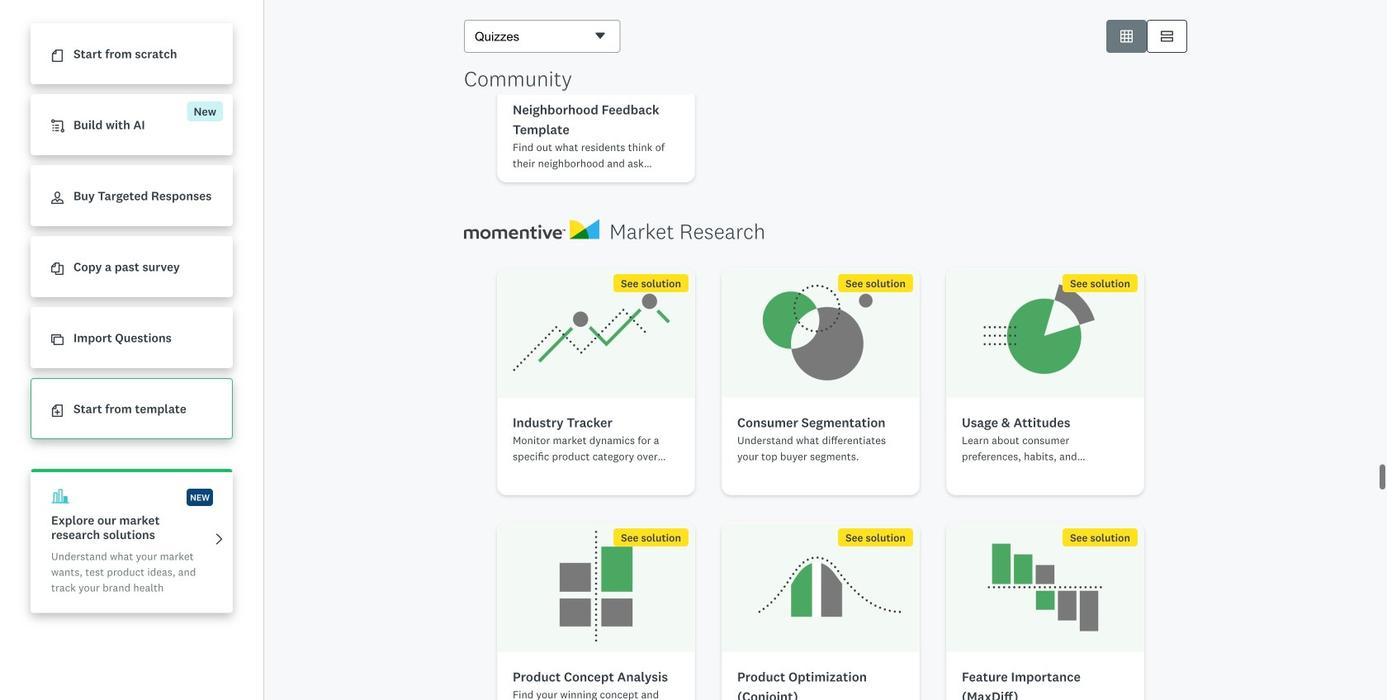 Task type: vqa. For each thing, say whether or not it's contained in the screenshot.
SurveyMonkey Logo
no



Task type: describe. For each thing, give the bounding box(es) containing it.
consumer segmentation image
[[722, 268, 919, 398]]

documentplus image
[[51, 405, 64, 417]]

neighborhood feedback template image
[[498, 0, 694, 85]]

grid image
[[1120, 30, 1133, 43]]

textboxmultiple image
[[1161, 30, 1173, 43]]

feature importance (maxdiff) image
[[947, 523, 1144, 652]]

chevronright image
[[213, 533, 225, 546]]

documentclone image
[[51, 263, 64, 275]]

document image
[[51, 50, 64, 62]]



Task type: locate. For each thing, give the bounding box(es) containing it.
clone image
[[51, 334, 64, 346]]

usage & attitudes image
[[947, 268, 1144, 398]]

momentive image
[[464, 219, 609, 239]]

product concept analysis image
[[498, 523, 694, 652]]

user image
[[51, 192, 64, 204]]

industry tracker image
[[498, 268, 694, 398]]

product optimization (conjoint) image
[[722, 523, 919, 652]]



